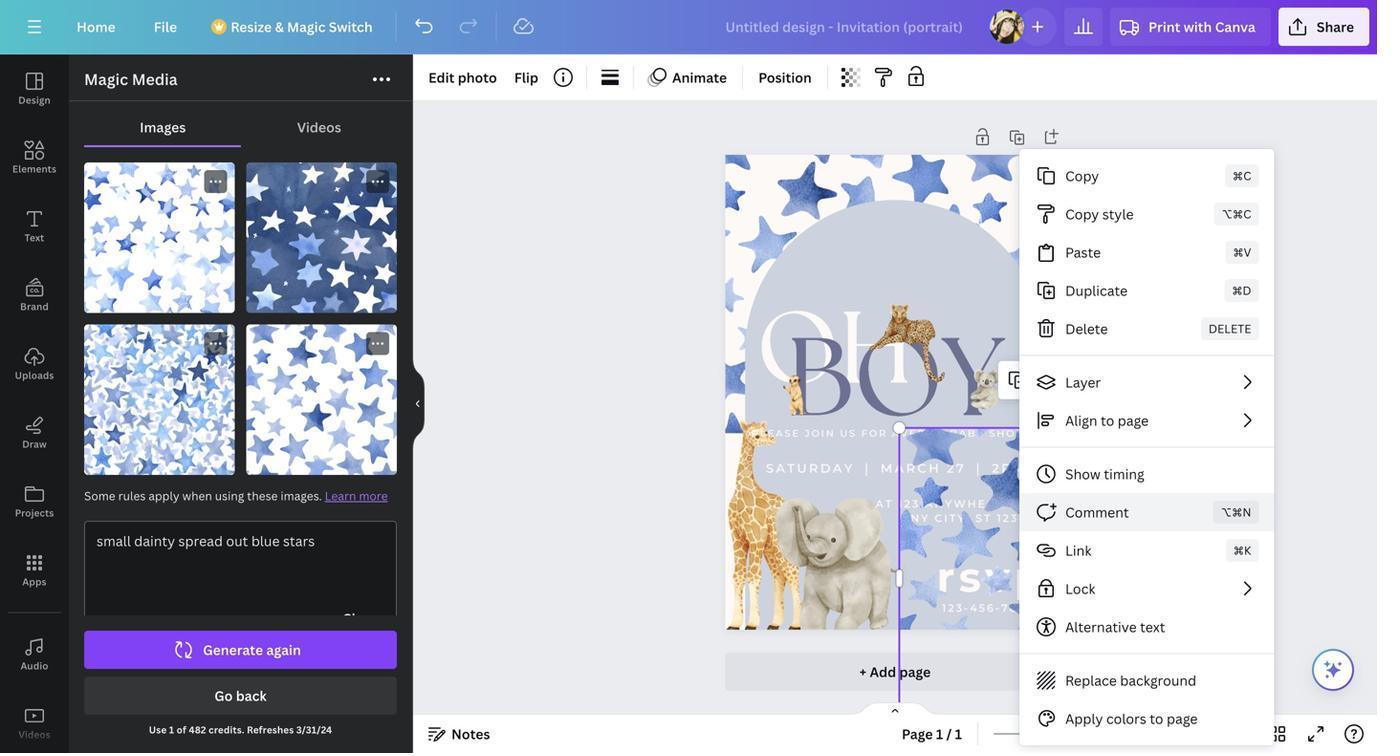 Task type: locate. For each thing, give the bounding box(es) containing it.
clear button
[[335, 604, 385, 634]]

│ right 27
[[972, 461, 987, 476]]

1 copy from the top
[[1066, 167, 1099, 185]]

1 vertical spatial magic
[[84, 69, 128, 89]]

timing
[[1104, 465, 1145, 484]]

background
[[1121, 672, 1197, 690]]

2 horizontal spatial page
[[1167, 710, 1198, 729]]

elements
[[12, 163, 57, 176]]

page down the layer dropdown button
[[1118, 412, 1149, 430]]

align to page
[[1066, 412, 1149, 430]]

videos inside side panel tab list
[[18, 729, 50, 742]]

0 vertical spatial to
[[1101, 412, 1115, 430]]

resize & magic switch button
[[200, 8, 388, 46]]

delete
[[1066, 320, 1108, 338]]

again
[[266, 641, 301, 660]]

1
[[169, 724, 174, 737], [936, 726, 944, 744], [955, 726, 963, 744]]

any
[[901, 512, 930, 525]]

shower
[[989, 428, 1046, 439]]

go back
[[214, 687, 267, 706]]

layer
[[1066, 374, 1101, 392]]

123-456-7890
[[942, 602, 1036, 615]]

456-
[[970, 602, 1002, 615]]

+ add page
[[860, 663, 931, 682]]

0 vertical spatial page
[[1118, 412, 1149, 430]]

apply
[[149, 488, 180, 504]]

alternative text
[[1066, 619, 1166, 637]]

0 vertical spatial videos
[[297, 118, 341, 136]]

1 horizontal spatial 1
[[936, 726, 944, 744]]

0 horizontal spatial to
[[1101, 412, 1115, 430]]

march
[[881, 461, 941, 476]]

images
[[140, 118, 186, 136]]

0 vertical spatial copy
[[1066, 167, 1099, 185]]

resize
[[231, 18, 272, 36]]

videos button
[[242, 109, 397, 145], [0, 690, 69, 754]]

1 horizontal spatial videos button
[[242, 109, 397, 145]]

⌥⌘c
[[1222, 206, 1252, 222]]

st.,
[[1011, 498, 1036, 511]]

0 horizontal spatial 1
[[169, 724, 174, 737]]

projects
[[15, 507, 54, 520]]

2 │ from the left
[[972, 461, 987, 476]]

replace background button
[[1020, 662, 1275, 700]]

for
[[862, 428, 888, 439]]

brand button
[[0, 261, 69, 330]]

rules
[[118, 488, 146, 504]]

0 horizontal spatial │
[[861, 461, 875, 476]]

magic
[[287, 18, 326, 36], [84, 69, 128, 89]]

paste
[[1066, 243, 1101, 262]]

these
[[247, 488, 278, 504]]

side panel tab list
[[0, 55, 69, 754]]

uploads
[[15, 369, 54, 382]]

text button
[[0, 192, 69, 261]]

1 left of on the left bottom of page
[[169, 724, 174, 737]]

at
[[876, 498, 894, 511]]

replace background
[[1066, 672, 1197, 690]]

menu
[[1020, 149, 1275, 746]]

some rules apply when using these images. learn more
[[84, 488, 388, 504]]

canva assistant image
[[1322, 659, 1345, 682]]

page inside popup button
[[1118, 412, 1149, 430]]

saturday │ march 27 │ 2pm
[[766, 461, 1027, 476]]

1 vertical spatial copy
[[1066, 205, 1099, 223]]

magic left the 'media'
[[84, 69, 128, 89]]

layer button
[[1020, 364, 1275, 402]]

please join us for avery's baby shower
[[752, 428, 1046, 439]]

1 horizontal spatial │
[[972, 461, 987, 476]]

home link
[[61, 8, 131, 46]]

to right align
[[1101, 412, 1115, 430]]

│ down 'for'
[[861, 461, 875, 476]]

+
[[860, 663, 867, 682]]

0 horizontal spatial page
[[900, 663, 931, 682]]

0 horizontal spatial videos
[[18, 729, 50, 742]]

apply colors to page
[[1066, 710, 1198, 729]]

elements button
[[0, 123, 69, 192]]

0 vertical spatial magic
[[287, 18, 326, 36]]

join
[[805, 428, 836, 439]]

1 left /
[[936, 726, 944, 744]]

123-
[[942, 602, 970, 615]]

Design title text field
[[710, 8, 981, 46]]

home
[[77, 18, 116, 36]]

page
[[902, 726, 933, 744]]

1 vertical spatial videos
[[18, 729, 50, 742]]

align
[[1066, 412, 1098, 430]]

credits.
[[209, 724, 245, 737]]

videos
[[297, 118, 341, 136], [18, 729, 50, 742]]

duplicate
[[1066, 282, 1128, 300]]

123
[[899, 498, 920, 511]]

small dainty spread out blue stars image
[[84, 163, 235, 313], [246, 163, 397, 313], [84, 325, 235, 475], [246, 325, 397, 475]]

use 1 of 482 credits. refreshes 3/31/24
[[149, 724, 332, 737]]

please
[[752, 428, 801, 439]]

city,
[[935, 512, 971, 525]]

apply
[[1066, 710, 1103, 729]]

boy
[[787, 316, 1004, 441]]

some
[[84, 488, 115, 504]]

2 copy from the top
[[1066, 205, 1099, 223]]

magic right the &
[[287, 18, 326, 36]]

show timing
[[1066, 465, 1145, 484]]

12345
[[997, 512, 1036, 525]]

copy
[[1066, 167, 1099, 185], [1066, 205, 1099, 223]]

text
[[1140, 619, 1166, 637]]

7890
[[1002, 602, 1036, 615]]

oh
[[757, 292, 913, 407]]

to right colors
[[1150, 710, 1164, 729]]

1 vertical spatial videos button
[[0, 690, 69, 754]]

add
[[870, 663, 897, 682]]

show pages image
[[850, 702, 941, 718]]

1 horizontal spatial magic
[[287, 18, 326, 36]]

audio button
[[0, 621, 69, 690]]

1 vertical spatial to
[[1150, 710, 1164, 729]]

1 right /
[[955, 726, 963, 744]]

copy left style
[[1066, 205, 1099, 223]]

1 vertical spatial page
[[900, 663, 931, 682]]

magic inside resize & magic switch button
[[287, 18, 326, 36]]

menu containing copy
[[1020, 149, 1275, 746]]

482
[[189, 724, 206, 737]]

0 vertical spatial videos button
[[242, 109, 397, 145]]

page right add
[[900, 663, 931, 682]]

1 horizontal spatial page
[[1118, 412, 1149, 430]]

1 horizontal spatial to
[[1150, 710, 1164, 729]]

/
[[947, 726, 952, 744]]

copy up copy style
[[1066, 167, 1099, 185]]

page down background
[[1167, 710, 1198, 729]]



Task type: describe. For each thing, give the bounding box(es) containing it.
switch
[[329, 18, 373, 36]]

brand
[[20, 300, 49, 313]]

2 horizontal spatial 1
[[955, 726, 963, 744]]

generate
[[203, 641, 263, 660]]

⌥⌘n
[[1221, 505, 1252, 520]]

0 horizontal spatial magic
[[84, 69, 128, 89]]

text
[[25, 232, 44, 244]]

main menu bar
[[0, 0, 1378, 55]]

⌘d
[[1233, 283, 1252, 298]]

learn more link
[[325, 488, 388, 504]]

flip button
[[507, 62, 546, 93]]

at 123 anywhere st., any city, st 12345
[[876, 498, 1036, 525]]

clear
[[342, 610, 377, 628]]

to inside apply colors to page button
[[1150, 710, 1164, 729]]

design button
[[0, 55, 69, 123]]

Enter 5+ words to describe... text field
[[85, 522, 396, 604]]

1 horizontal spatial videos
[[297, 118, 341, 136]]

images button
[[84, 109, 242, 145]]

&
[[275, 18, 284, 36]]

replace
[[1066, 672, 1117, 690]]

learn
[[325, 488, 356, 504]]

style
[[1103, 205, 1134, 223]]

uploads button
[[0, 330, 69, 399]]

align to page button
[[1020, 402, 1275, 440]]

images.
[[281, 488, 322, 504]]

⌘k
[[1234, 543, 1252, 559]]

projects button
[[0, 468, 69, 537]]

refreshes
[[247, 724, 294, 737]]

more
[[359, 488, 388, 504]]

us
[[840, 428, 857, 439]]

go
[[214, 687, 233, 706]]

anywhere
[[925, 498, 1006, 511]]

page for align to page
[[1118, 412, 1149, 430]]

flip
[[514, 68, 539, 87]]

magic media
[[84, 69, 178, 89]]

of
[[177, 724, 186, 737]]

back
[[236, 687, 267, 706]]

lock button
[[1020, 570, 1275, 608]]

1 for of
[[169, 724, 174, 737]]

3/31/24
[[296, 724, 332, 737]]

draw button
[[0, 399, 69, 468]]

colors
[[1107, 710, 1147, 729]]

show
[[1066, 465, 1101, 484]]

copy for copy
[[1066, 167, 1099, 185]]

show timing button
[[1020, 455, 1275, 494]]

apply colors to page button
[[1020, 700, 1275, 739]]

2 vertical spatial page
[[1167, 710, 1198, 729]]

copy style
[[1066, 205, 1134, 223]]

apps button
[[0, 537, 69, 606]]

0 horizontal spatial videos button
[[0, 690, 69, 754]]

use
[[149, 724, 167, 737]]

avery's
[[892, 428, 946, 439]]

alternative text button
[[1020, 608, 1275, 647]]

using
[[215, 488, 244, 504]]

lock
[[1066, 580, 1096, 598]]

generate again button
[[84, 631, 397, 670]]

page for + add page
[[900, 663, 931, 682]]

+ add page button
[[726, 653, 1065, 692]]

delete
[[1209, 321, 1252, 337]]

to inside align to page popup button
[[1101, 412, 1115, 430]]

27
[[947, 461, 966, 476]]

baby
[[950, 428, 985, 439]]

⌘c
[[1233, 168, 1252, 184]]

when
[[182, 488, 212, 504]]

1 for /
[[936, 726, 944, 744]]

comment
[[1066, 504, 1129, 522]]

1 │ from the left
[[861, 461, 875, 476]]

hide image
[[412, 358, 425, 450]]

st
[[976, 512, 992, 525]]

design
[[18, 94, 51, 107]]

link
[[1066, 542, 1092, 560]]

rsvp
[[937, 552, 1048, 603]]

2pm
[[992, 461, 1027, 476]]

apps
[[22, 576, 46, 589]]

copy for copy style
[[1066, 205, 1099, 223]]

⌘v
[[1234, 244, 1252, 260]]



Task type: vqa. For each thing, say whether or not it's contained in the screenshot.
Flip
yes



